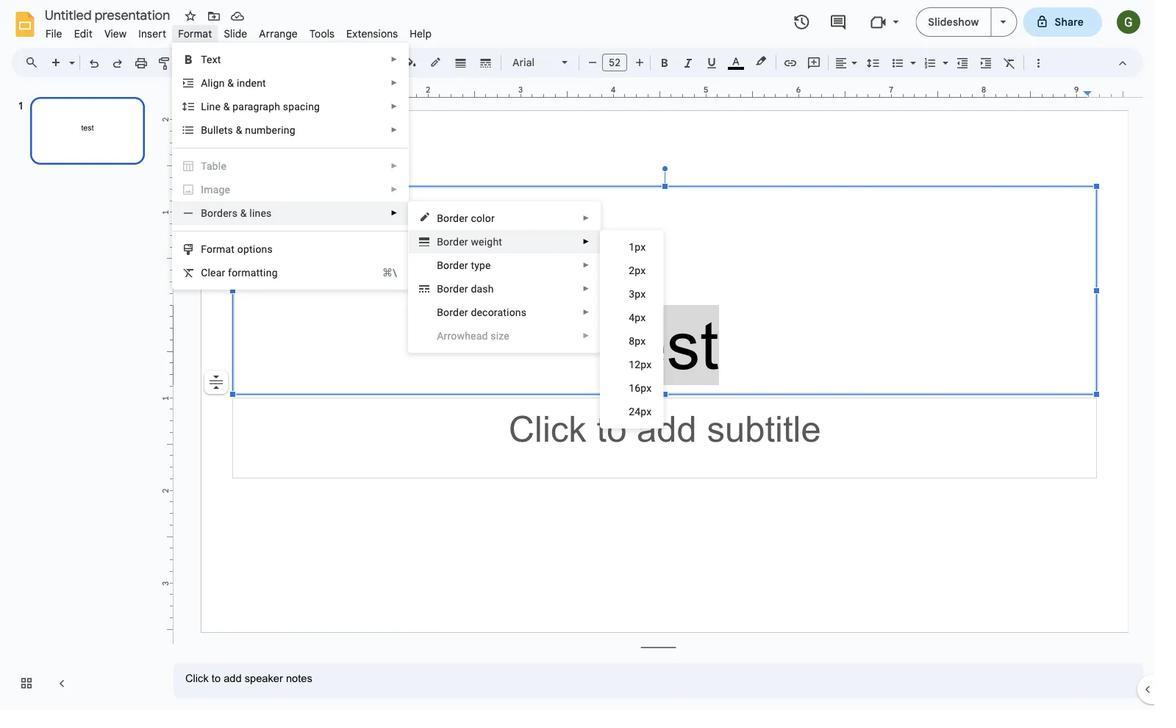 Task type: vqa. For each thing, say whether or not it's contained in the screenshot.
borders & lines q element
yes



Task type: locate. For each thing, give the bounding box(es) containing it.
menu item containing i
[[173, 178, 408, 202]]

3px
[[629, 288, 646, 300]]

bulle
[[201, 124, 224, 136]]

menu
[[388, 7, 601, 711], [172, 43, 409, 290], [600, 230, 664, 429]]

3 border from the top
[[437, 259, 468, 271]]

shrink text on overflow image
[[206, 372, 227, 393]]

arrange menu item
[[253, 25, 304, 42]]

border dash option
[[478, 52, 495, 73]]

s
[[228, 124, 233, 136]]

menu item down decorations on the top left
[[437, 329, 590, 343]]

o
[[444, 306, 450, 318]]

0 horizontal spatial t
[[224, 124, 228, 136]]

font list. arial selected. option
[[513, 52, 553, 73]]

d
[[453, 283, 459, 295]]

c lear formatting
[[201, 267, 278, 279]]

border left c
[[437, 212, 468, 224]]

Font size text field
[[603, 54, 627, 71]]

eight
[[479, 236, 502, 248]]

l
[[201, 100, 207, 113]]

ead
[[471, 330, 488, 342]]

c
[[201, 267, 208, 279]]

menu containing 1px
[[600, 230, 664, 429]]

& right ine
[[223, 100, 230, 113]]

menu containing border
[[388, 7, 601, 711]]

menu item containing arrow
[[437, 329, 590, 343]]

line & paragraph spacing l element
[[201, 100, 324, 113]]

border type t element
[[437, 259, 495, 271]]

slideshow
[[928, 15, 979, 28]]

arrange
[[259, 27, 298, 40]]

► for table 2 element
[[391, 162, 398, 170]]

bulle t s & numbering
[[201, 124, 295, 136]]

2 border from the top
[[437, 236, 468, 248]]

format inside menu item
[[178, 27, 212, 40]]

formatting
[[228, 267, 278, 279]]

format down "star" "option"
[[178, 27, 212, 40]]

0 vertical spatial border
[[437, 212, 468, 224]]

h
[[465, 330, 471, 342]]

1 vertical spatial format
[[201, 243, 235, 255]]

edit menu item
[[68, 25, 98, 42]]

w
[[471, 236, 479, 248]]

menu item
[[173, 178, 408, 202], [437, 329, 590, 343]]

slide menu item
[[218, 25, 253, 42]]

1 vertical spatial border
[[437, 236, 468, 248]]

paragraph
[[233, 100, 280, 113]]

image m element
[[201, 184, 235, 196]]

0 vertical spatial t
[[224, 124, 228, 136]]

border left w
[[437, 236, 468, 248]]

8px
[[629, 335, 646, 347]]

size
[[491, 330, 510, 342]]

view
[[104, 27, 127, 40]]

menu item down table menu item at the top left of the page
[[173, 178, 408, 202]]

2 vertical spatial border
[[437, 259, 468, 271]]

1 horizontal spatial t
[[471, 259, 475, 271]]

menu bar banner
[[0, 0, 1155, 711]]

0 vertical spatial format
[[178, 27, 212, 40]]

1 vertical spatial t
[[471, 259, 475, 271]]

indent
[[237, 77, 266, 89]]

i
[[201, 184, 204, 196]]

menu bar containing file
[[40, 19, 438, 43]]

Menus field
[[18, 52, 51, 73]]

2px
[[629, 264, 646, 277]]

menu containing text
[[172, 43, 409, 290]]

extensions menu item
[[341, 25, 404, 42]]

► for the border weight w element
[[583, 238, 590, 246]]

► for image m element
[[391, 185, 398, 194]]

► inside table menu item
[[391, 162, 398, 170]]

rder
[[450, 306, 468, 318]]

1 border from the top
[[437, 212, 468, 224]]

option
[[204, 371, 228, 394]]

extensions
[[347, 27, 398, 40]]

► for borders & lines q element on the left top of page
[[391, 209, 398, 217]]

fill color: transparent image
[[403, 52, 420, 71]]

border for border t ype
[[437, 259, 468, 271]]

0 vertical spatial menu item
[[173, 178, 408, 202]]

t for ype
[[471, 259, 475, 271]]

new slide with layout image
[[65, 53, 75, 58]]

clear formatting c element
[[201, 267, 282, 279]]

format up the lear
[[201, 243, 235, 255]]

menu bar
[[40, 19, 438, 43]]

a
[[201, 77, 208, 89]]

format
[[178, 27, 212, 40], [201, 243, 235, 255]]

arial
[[513, 56, 535, 69]]

1 horizontal spatial menu item
[[437, 329, 590, 343]]

border weight w element
[[437, 236, 507, 248]]

border for border c olor
[[437, 212, 468, 224]]

border up d
[[437, 259, 468, 271]]

text color image
[[728, 52, 744, 70]]

navigation
[[0, 83, 162, 711]]

i m age
[[201, 184, 230, 196]]

dash
[[471, 283, 494, 295]]

help
[[410, 27, 432, 40]]

&
[[228, 77, 234, 89], [223, 100, 230, 113], [236, 124, 242, 136], [240, 207, 247, 219]]

options
[[237, 243, 273, 255]]

► for border color c element
[[583, 214, 590, 222]]

table menu item
[[182, 159, 398, 174]]

0 horizontal spatial menu item
[[173, 178, 408, 202]]

file menu item
[[40, 25, 68, 42]]

highlight color image
[[753, 52, 769, 70]]

bor d er dash
[[437, 283, 494, 295]]

application
[[0, 0, 1155, 711]]

t
[[224, 124, 228, 136], [471, 259, 475, 271]]

olor
[[477, 212, 495, 224]]

border weight option
[[453, 52, 470, 73]]

1 vertical spatial menu item
[[437, 329, 590, 343]]

main toolbar
[[43, 0, 1064, 418]]

24px
[[629, 406, 652, 418]]

borders & lines q element
[[201, 207, 276, 219]]

view menu item
[[98, 25, 133, 42]]

► for align & indent a "element"
[[391, 79, 398, 87]]

►
[[391, 55, 398, 64], [391, 79, 398, 87], [391, 102, 398, 111], [391, 126, 398, 134], [391, 162, 398, 170], [391, 185, 398, 194], [391, 209, 398, 217], [583, 214, 590, 222], [583, 238, 590, 246], [583, 261, 590, 270], [583, 285, 590, 293], [583, 308, 590, 317], [583, 332, 590, 340]]

⌘\
[[382, 267, 397, 279]]

lines
[[250, 207, 272, 219]]

border
[[437, 212, 468, 224], [437, 236, 468, 248], [437, 259, 468, 271]]



Task type: describe. For each thing, give the bounding box(es) containing it.
line & paragraph spacing image
[[865, 52, 882, 73]]

► for border dash d element at the left of page
[[583, 285, 590, 293]]

borders & lines
[[201, 207, 272, 219]]

ine
[[207, 100, 221, 113]]

c
[[471, 212, 477, 224]]

insert menu item
[[133, 25, 172, 42]]

1px
[[629, 241, 646, 253]]

text s element
[[201, 53, 225, 65]]

insert
[[139, 27, 166, 40]]

► for line & paragraph spacing l element
[[391, 102, 398, 111]]

a lign & indent
[[201, 77, 266, 89]]

decorations
[[471, 306, 527, 318]]

l ine & paragraph spacing
[[201, 100, 320, 113]]

format for format options
[[201, 243, 235, 255]]

border t ype
[[437, 259, 491, 271]]

table 2 element
[[201, 160, 231, 172]]

border color c element
[[437, 212, 499, 224]]

bor
[[437, 283, 453, 295]]

4px
[[629, 311, 646, 324]]

► for text s element
[[391, 55, 398, 64]]

lign
[[208, 77, 225, 89]]

right margin image
[[1084, 86, 1129, 97]]

application containing slideshow
[[0, 0, 1155, 711]]

menu item for bulle t s & numbering
[[173, 178, 408, 202]]

tools
[[310, 27, 335, 40]]

arrowhead size h element
[[437, 330, 514, 342]]

Rename text field
[[40, 6, 179, 24]]

table
[[201, 160, 227, 172]]

file
[[46, 27, 62, 40]]

Font size field
[[602, 54, 633, 75]]

slide
[[224, 27, 247, 40]]

spacing
[[283, 100, 320, 113]]

slideshow button
[[916, 7, 992, 37]]

arrow
[[437, 330, 465, 342]]

border dash d element
[[437, 283, 498, 295]]

m
[[204, 184, 213, 196]]

menu bar inside 'menu bar' banner
[[40, 19, 438, 43]]

er
[[459, 283, 468, 295]]

numbering
[[245, 124, 295, 136]]

menu item for bor d er dash
[[437, 329, 590, 343]]

border c olor
[[437, 212, 495, 224]]

12px
[[629, 359, 652, 371]]

& right lign
[[228, 77, 234, 89]]

format options
[[201, 243, 273, 255]]

border for border w eight
[[437, 236, 468, 248]]

arrow h ead size
[[437, 330, 510, 342]]

format menu item
[[172, 25, 218, 42]]

bullets & numbering t element
[[201, 124, 300, 136]]

format for format
[[178, 27, 212, 40]]

& right s
[[236, 124, 242, 136]]

share
[[1055, 15, 1084, 28]]

borders
[[201, 207, 238, 219]]

edit
[[74, 27, 93, 40]]

align & indent a element
[[201, 77, 271, 89]]

tools menu item
[[304, 25, 341, 42]]

► for the bullets & numbering t element
[[391, 126, 398, 134]]

⌘backslash element
[[365, 266, 397, 280]]

Star checkbox
[[180, 6, 201, 26]]

& left 'lines'
[[240, 207, 247, 219]]

lear
[[208, 267, 225, 279]]

ype
[[475, 259, 491, 271]]

border decorations o element
[[437, 306, 531, 318]]

b
[[437, 306, 444, 318]]

left margin image
[[202, 86, 247, 97]]

format options \ element
[[201, 243, 277, 255]]

border w eight
[[437, 236, 502, 248]]

help menu item
[[404, 25, 438, 42]]

16px
[[629, 382, 652, 394]]

border color: transparent image
[[428, 52, 445, 71]]

start slideshow (⌘+enter) image
[[1001, 21, 1007, 24]]

b o rder decorations
[[437, 306, 527, 318]]

text
[[201, 53, 221, 65]]

share button
[[1023, 7, 1103, 37]]

t for s
[[224, 124, 228, 136]]

age
[[213, 184, 230, 196]]



